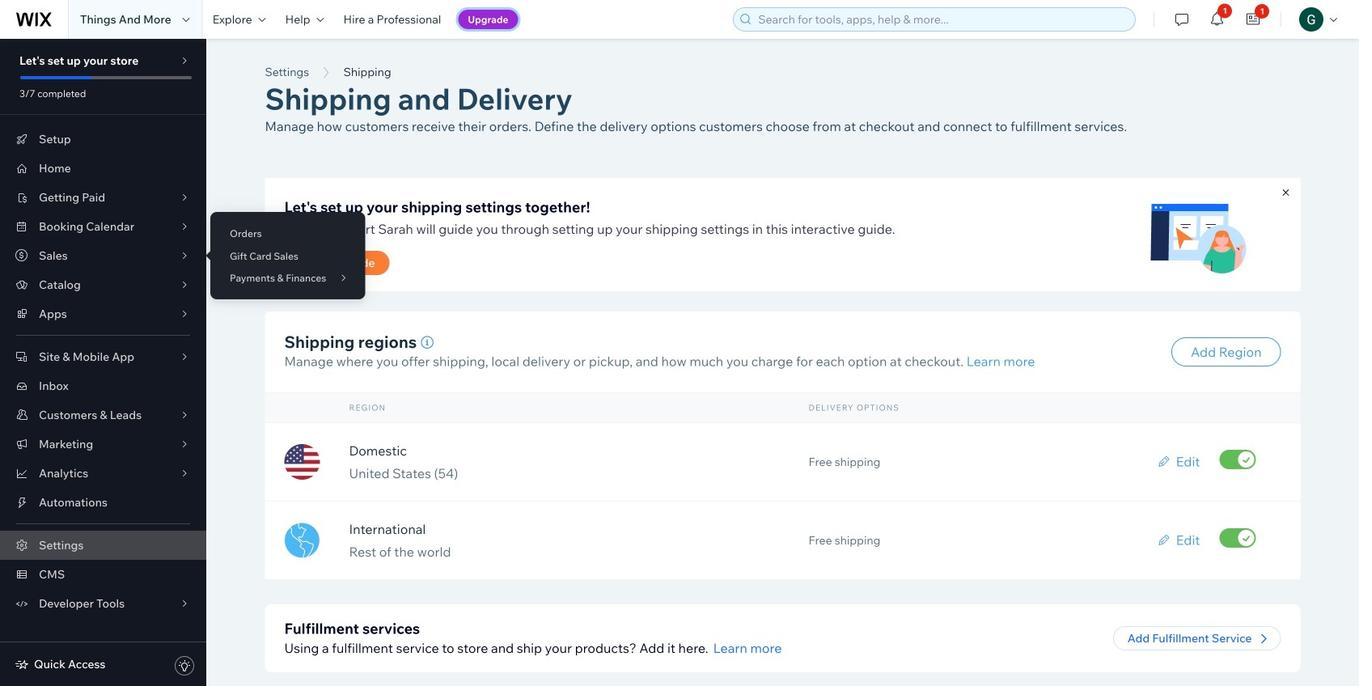 Task type: vqa. For each thing, say whether or not it's contained in the screenshot.
Ads in Button
no



Task type: locate. For each thing, give the bounding box(es) containing it.
Search for tools, apps, help & more... field
[[754, 8, 1131, 31]]

info tooltip image
[[421, 336, 434, 350]]



Task type: describe. For each thing, give the bounding box(es) containing it.
sidebar element
[[0, 39, 206, 686]]

edit image
[[1159, 535, 1170, 546]]

edit image
[[1159, 456, 1170, 467]]



